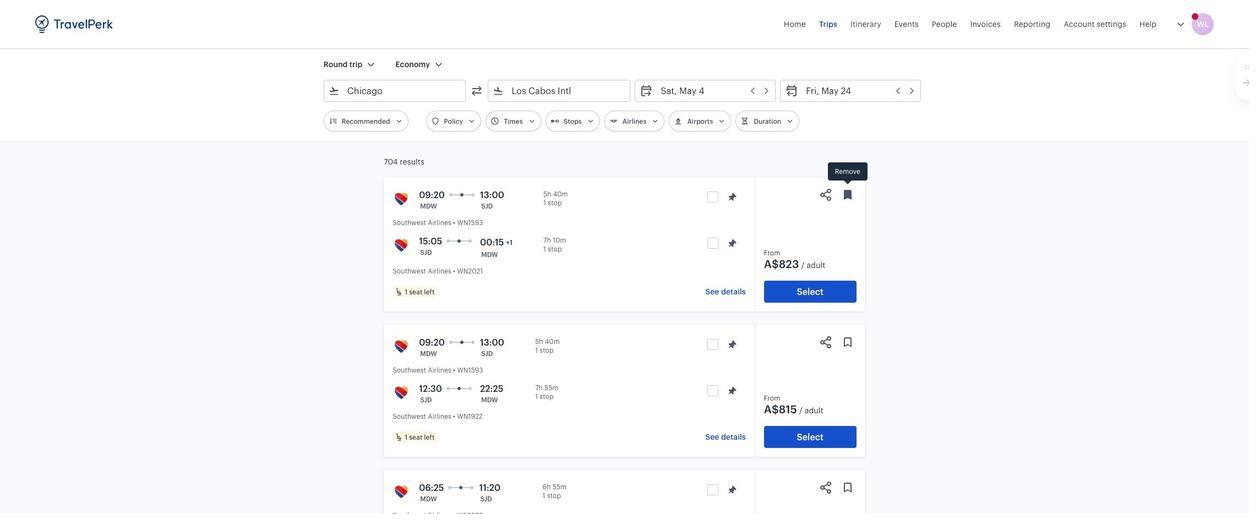 Task type: describe. For each thing, give the bounding box(es) containing it.
1 southwest airlines image from the top
[[393, 237, 410, 254]]

2 southwest airlines image from the top
[[393, 384, 410, 402]]

3 southwest airlines image from the top
[[393, 484, 410, 501]]

Depart field
[[653, 82, 771, 100]]

2 southwest airlines image from the top
[[393, 338, 410, 356]]



Task type: locate. For each thing, give the bounding box(es) containing it.
1 vertical spatial southwest airlines image
[[393, 338, 410, 356]]

0 vertical spatial southwest airlines image
[[393, 237, 410, 254]]

Return field
[[799, 82, 916, 100]]

tooltip
[[828, 162, 868, 186]]

0 vertical spatial southwest airlines image
[[393, 191, 410, 208]]

southwest airlines image
[[393, 237, 410, 254], [393, 338, 410, 356]]

1 southwest airlines image from the top
[[393, 191, 410, 208]]

southwest airlines image
[[393, 191, 410, 208], [393, 384, 410, 402], [393, 484, 410, 501]]

1 vertical spatial southwest airlines image
[[393, 384, 410, 402]]

2 vertical spatial southwest airlines image
[[393, 484, 410, 501]]

To search field
[[504, 82, 616, 100]]

From search field
[[340, 82, 451, 100]]



Task type: vqa. For each thing, say whether or not it's contained in the screenshot.
Depart text box
no



